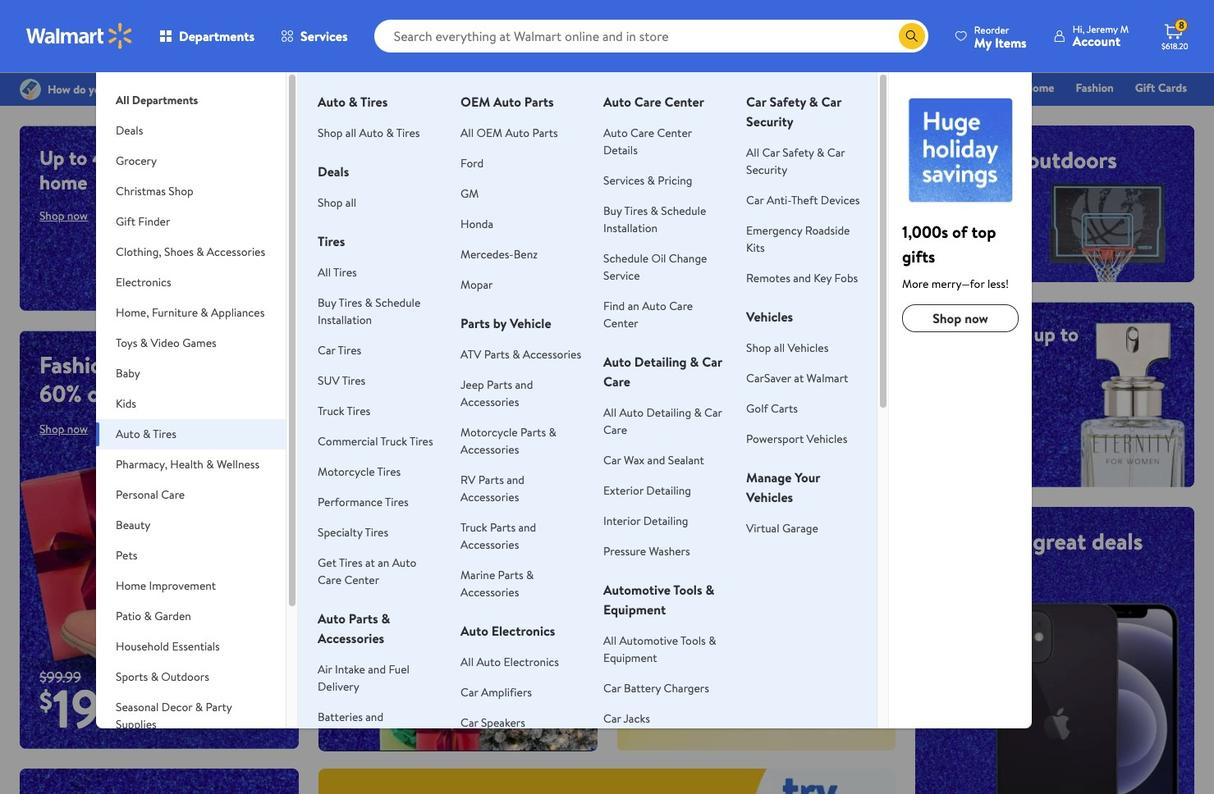 Task type: locate. For each thing, give the bounding box(es) containing it.
accessories inside motorcycle parts & accessories
[[461, 442, 519, 458]]

tires inside auto & tires dropdown button
[[153, 426, 177, 443]]

tires
[[360, 93, 388, 111], [396, 125, 420, 141], [624, 203, 648, 219], [318, 232, 345, 250], [333, 264, 357, 281], [339, 295, 362, 311], [338, 342, 361, 359], [342, 373, 366, 389], [347, 403, 370, 420], [153, 426, 177, 443], [410, 433, 433, 450], [377, 464, 401, 480], [385, 494, 409, 511], [365, 525, 388, 541], [339, 555, 363, 571]]

deals down shop all auto & tires at the top left of the page
[[318, 163, 349, 181]]

buy down all tires
[[318, 295, 336, 311]]

parts by vehicle
[[461, 314, 551, 333]]

detailing for interior
[[643, 513, 688, 530]]

fashion inside fashion link
[[1076, 80, 1114, 96]]

1 vertical spatial finder
[[138, 213, 170, 230]]

detailing inside the all auto detailing & car care
[[647, 405, 691, 421]]

motorcycle for motorcycle tires
[[318, 464, 375, 480]]

security inside car safety & car security
[[746, 112, 794, 131]]

christmas shop link
[[774, 79, 867, 97]]

accessories down gift finder dropdown button
[[207, 244, 265, 260]]

accessories for truck parts and accessories
[[461, 537, 519, 553]]

1 vertical spatial auto & tires
[[116, 426, 177, 443]]

off for up to 65% off
[[745, 488, 775, 520]]

1 horizontal spatial sports
[[935, 144, 1001, 176]]

sports down registry link
[[935, 144, 1001, 176]]

all up 40%
[[116, 92, 129, 108]]

0 vertical spatial buy tires & schedule installation
[[603, 203, 706, 236]]

0 horizontal spatial at
[[365, 555, 375, 571]]

1 vertical spatial installation
[[318, 312, 372, 328]]

1 vertical spatial gifts
[[121, 349, 167, 381]]

shop now down home
[[39, 208, 88, 224]]

0 vertical spatial installation
[[603, 220, 658, 236]]

remotes and key fobs
[[746, 270, 858, 287]]

0 horizontal spatial fashion
[[39, 349, 116, 381]]

details
[[603, 142, 638, 158]]

0 vertical spatial truck
[[318, 403, 344, 420]]

2 horizontal spatial gift
[[1135, 80, 1155, 96]]

shop all up the all tires link
[[318, 195, 356, 211]]

security up anti-
[[746, 162, 787, 178]]

jeep
[[461, 377, 484, 393]]

accessories up 'rv'
[[461, 442, 519, 458]]

& inside auto parts & accessories
[[381, 610, 390, 628]]

accessories inside "jeep parts and accessories"
[[461, 394, 519, 411]]

truck right 'commercial'
[[381, 433, 407, 450]]

to inside up to 40% off home
[[69, 144, 87, 172]]

services & pricing
[[603, 172, 693, 189]]

at left walmart
[[794, 370, 804, 387]]

jacks
[[624, 711, 650, 727]]

all for auto electronics
[[461, 654, 474, 671]]

schedule inside schedule oil change service
[[603, 250, 649, 267]]

deals right great
[[1092, 525, 1143, 557]]

off inside up to 50% off seasonal decor
[[432, 488, 458, 516]]

all inside the all auto detailing & car care
[[603, 405, 617, 421]]

reorder
[[974, 23, 1009, 37]]

detailing
[[634, 353, 687, 371], [647, 405, 691, 421], [646, 483, 691, 499], [643, 513, 688, 530]]

vehicles inside manage your vehicles
[[746, 489, 793, 507]]

parts inside motorcycle parts & accessories
[[520, 424, 546, 441]]

1 vertical spatial christmas
[[116, 183, 166, 200]]

0 horizontal spatial up
[[173, 349, 198, 381]]

electronics
[[881, 80, 937, 96], [116, 274, 171, 291], [492, 622, 555, 640], [504, 654, 559, 671]]

shop now link for up to 50% off seasonal decor
[[338, 552, 386, 569]]

0 horizontal spatial shop all
[[318, 195, 356, 211]]

an inside get tires at an auto care center
[[378, 555, 389, 571]]

atv
[[461, 346, 481, 363]]

0 horizontal spatial an
[[378, 555, 389, 571]]

& inside all automotive tools & equipment
[[709, 633, 716, 649]]

1 horizontal spatial services
[[603, 172, 645, 189]]

accessories down the "jeep"
[[461, 394, 519, 411]]

1 vertical spatial safety
[[783, 144, 814, 161]]

1 security from the top
[[746, 112, 794, 131]]

center down the specialty tires link
[[344, 572, 379, 589]]

50% inside "fragrances up to 50% off"
[[935, 345, 972, 373]]

all down car safety & car security
[[746, 144, 760, 161]]

0 horizontal spatial buy tires & schedule installation link
[[318, 295, 421, 328]]

gift for gift finder link
[[705, 80, 725, 96]]

parts down "jeep parts and accessories" 'link'
[[520, 424, 546, 441]]

0 vertical spatial sports
[[935, 144, 1001, 176]]

&
[[624, 80, 632, 96], [349, 93, 358, 111], [809, 93, 818, 111], [386, 125, 394, 141], [1006, 144, 1022, 176], [817, 144, 825, 161], [647, 172, 655, 189], [651, 203, 658, 219], [196, 244, 204, 260], [365, 295, 373, 311], [201, 305, 208, 321], [140, 335, 148, 351], [512, 346, 520, 363], [690, 353, 699, 371], [694, 405, 702, 421], [549, 424, 556, 441], [143, 426, 151, 443], [206, 456, 214, 473], [526, 567, 534, 584], [706, 581, 714, 599], [144, 608, 152, 625], [381, 610, 390, 628], [709, 633, 716, 649], [151, 669, 158, 686], [195, 700, 203, 716]]

equipment inside all automotive tools & equipment
[[603, 650, 657, 667]]

& inside sports & outdoors deals
[[1006, 144, 1022, 176]]

1 horizontal spatial at
[[794, 370, 804, 387]]

departments inside "popup button"
[[179, 27, 255, 45]]

up inside "fragrances up to 50% off"
[[1034, 320, 1056, 348]]

2 equipment from the top
[[603, 650, 657, 667]]

off inside "fragrances up to 50% off"
[[976, 345, 1002, 373]]

1 horizontal spatial gift
[[705, 80, 725, 96]]

equipment inside automotive tools & equipment
[[603, 601, 666, 619]]

care inside dropdown button
[[161, 487, 185, 503]]

powersport
[[746, 431, 804, 447]]

departments
[[179, 27, 255, 45], [132, 92, 198, 108]]

0 vertical spatial gifts
[[902, 245, 935, 268]]

performance tires
[[318, 494, 409, 511]]

now down seasonal
[[366, 552, 386, 569]]

0 vertical spatial christmas shop
[[781, 80, 860, 96]]

personal
[[116, 487, 158, 503]]

air
[[318, 662, 332, 678]]

christmas inside "dropdown button"
[[116, 183, 166, 200]]

accessories for auto parts & accessories
[[318, 630, 384, 648]]

1 horizontal spatial grocery
[[581, 80, 621, 96]]

up
[[1034, 320, 1056, 348], [173, 349, 198, 381]]

all for auto detailing & car care
[[603, 405, 617, 421]]

auto inside auto care center details
[[603, 125, 628, 141]]

1 horizontal spatial an
[[628, 298, 639, 314]]

auto & tires up shop all auto & tires at the top left of the page
[[318, 93, 388, 111]]

car left golf
[[704, 405, 722, 421]]

schedule oil change service link
[[603, 250, 707, 284]]

gift finder right auto care center
[[705, 80, 760, 96]]

0 horizontal spatial auto & tires
[[116, 426, 177, 443]]

honda link
[[461, 216, 493, 232]]

0 vertical spatial safety
[[770, 93, 806, 111]]

sports inside sports & outdoors deals
[[935, 144, 1001, 176]]

0 vertical spatial buy tires & schedule installation link
[[603, 203, 706, 236]]

1 vertical spatial automotive
[[619, 633, 678, 649]]

roadside
[[805, 222, 850, 239]]

get
[[318, 555, 337, 571]]

1 horizontal spatial up
[[1034, 320, 1056, 348]]

deals for top tech, great deals
[[1092, 525, 1143, 557]]

and
[[793, 270, 811, 287], [515, 377, 533, 393], [647, 452, 665, 469], [507, 472, 525, 489], [518, 520, 536, 536], [368, 662, 386, 678], [366, 709, 383, 726]]

and for car wax and sealant
[[647, 452, 665, 469]]

christmas for christmas shop link
[[781, 80, 832, 96]]

and right batteries
[[366, 709, 383, 726]]

off down less!
[[976, 345, 1002, 373]]

schedule for bottom buy tires & schedule installation link
[[375, 295, 421, 311]]

0 vertical spatial shop all link
[[318, 195, 356, 211]]

motorcycle for motorcycle parts & accessories
[[461, 424, 518, 441]]

intake
[[335, 662, 365, 678]]

vehicles up shop all vehicles on the right of page
[[746, 308, 793, 326]]

1,000s of top gifts more merry—for less!
[[902, 221, 1009, 292]]

1 vertical spatial motorcycle
[[318, 464, 375, 480]]

at inside get tires at an auto care center
[[365, 555, 375, 571]]

christmas shop for christmas shop link
[[781, 80, 860, 96]]

car left carsaver
[[702, 353, 722, 371]]

2 horizontal spatial truck
[[461, 520, 487, 536]]

1 horizontal spatial 50%
[[935, 345, 972, 373]]

0 horizontal spatial buy
[[318, 295, 336, 311]]

deals inside sports & outdoors deals
[[935, 172, 987, 204]]

1 vertical spatial shop all
[[637, 532, 675, 548]]

0 vertical spatial home
[[1024, 80, 1055, 96]]

grocery for grocery
[[116, 153, 157, 169]]

and inside truck parts and accessories
[[518, 520, 536, 536]]

auto & tires up pharmacy,
[[116, 426, 177, 443]]

0 horizontal spatial gift finder
[[116, 213, 170, 230]]

christmas shop down grocery dropdown button
[[116, 183, 194, 200]]

christmas shop
[[781, 80, 860, 96], [116, 183, 194, 200]]

1 vertical spatial 50%
[[391, 488, 427, 516]]

0 vertical spatial deals
[[935, 172, 987, 204]]

1 vertical spatial buy tires & schedule installation link
[[318, 295, 421, 328]]

off for up to 50% off seasonal decor
[[432, 488, 458, 516]]

0 vertical spatial schedule
[[661, 203, 706, 219]]

deals link
[[525, 79, 567, 97]]

accessories inside auto parts & accessories
[[318, 630, 384, 648]]

toy shop
[[958, 80, 1003, 96]]

parts right atv
[[484, 346, 510, 363]]

gm link
[[461, 186, 479, 202]]

1 vertical spatial buy
[[318, 295, 336, 311]]

off
[[135, 144, 161, 172], [976, 345, 1002, 373], [87, 378, 118, 410], [432, 488, 458, 516], [745, 488, 775, 520]]

sports for sports & outdoors
[[116, 669, 148, 686]]

automotive down automotive tools & equipment
[[619, 633, 678, 649]]

deals inside dropdown button
[[116, 122, 143, 139]]

1 equipment from the top
[[603, 601, 666, 619]]

up inside up to 50% off seasonal decor
[[338, 488, 363, 516]]

grocery
[[581, 80, 621, 96], [116, 153, 157, 169]]

1 vertical spatial grocery
[[116, 153, 157, 169]]

2 vertical spatial deals
[[318, 163, 349, 181]]

home up registry
[[1024, 80, 1055, 96]]

1 horizontal spatial fashion
[[1076, 80, 1114, 96]]

pets button
[[96, 541, 286, 571]]

grocery inside 'link'
[[581, 80, 621, 96]]

now down home
[[67, 208, 88, 224]]

motorcycle parts & accessories
[[461, 424, 556, 458]]

car amplifiers
[[461, 685, 532, 701]]

truck inside truck parts and accessories
[[461, 520, 487, 536]]

care up auto care center details link
[[634, 93, 662, 111]]

essentials inside 'link'
[[634, 80, 683, 96]]

sports inside sports & outdoors dropdown button
[[116, 669, 148, 686]]

8
[[1179, 18, 1185, 32]]

installation up car tires
[[318, 312, 372, 328]]

0 horizontal spatial sports
[[116, 669, 148, 686]]

0 horizontal spatial motorcycle
[[318, 464, 375, 480]]

grocery right deals link
[[581, 80, 621, 96]]

and inside batteries and accessories
[[366, 709, 383, 726]]

1 horizontal spatial buy tires & schedule installation
[[603, 203, 706, 236]]

1 vertical spatial security
[[746, 162, 787, 178]]

theft
[[791, 192, 818, 209]]

care inside get tires at an auto care center
[[318, 572, 342, 589]]

parts inside auto parts & accessories
[[349, 610, 378, 628]]

accessories for marine parts & accessories
[[461, 585, 519, 601]]

air intake and fuel delivery
[[318, 662, 410, 695]]

1 vertical spatial essentials
[[172, 639, 220, 655]]

up inside up to 40% off home
[[39, 144, 64, 172]]

home up patio
[[116, 578, 146, 594]]

all departments
[[116, 92, 198, 108]]

finder inside gift finder link
[[727, 80, 760, 96]]

home inside dropdown button
[[116, 578, 146, 594]]

1 horizontal spatial gifts
[[902, 245, 935, 268]]

0 horizontal spatial christmas shop
[[116, 183, 194, 200]]

services button
[[268, 16, 361, 56]]

care down schedule oil change service link
[[669, 298, 693, 314]]

shop now for fashion gifts up to 60% off
[[39, 421, 88, 438]]

truck down the rv parts and accessories
[[461, 520, 487, 536]]

video
[[151, 335, 180, 351]]

and right "wax"
[[647, 452, 665, 469]]

0 vertical spatial essentials
[[634, 80, 683, 96]]

finder inside gift finder dropdown button
[[138, 213, 170, 230]]

carts
[[771, 401, 798, 417]]

buy tires & schedule installation link up oil on the right
[[603, 203, 706, 236]]

motorcycle inside motorcycle parts & accessories
[[461, 424, 518, 441]]

& inside all car safety & car security
[[817, 144, 825, 161]]

toys
[[116, 335, 137, 351]]

0 vertical spatial automotive
[[603, 581, 671, 599]]

truck for tires
[[318, 403, 344, 420]]

all inside all car safety & car security
[[746, 144, 760, 161]]

& inside car safety & car security
[[809, 93, 818, 111]]

0 horizontal spatial deals
[[935, 172, 987, 204]]

detailing down auto detailing & car care
[[647, 405, 691, 421]]

car battery chargers
[[603, 681, 709, 697]]

truck for parts by vehicle
[[461, 520, 487, 536]]

0 horizontal spatial gifts
[[121, 349, 167, 381]]

0 horizontal spatial essentials
[[172, 639, 220, 655]]

gift finder up clothing,
[[116, 213, 170, 230]]

car
[[746, 93, 767, 111], [821, 93, 842, 111], [762, 144, 780, 161], [827, 144, 845, 161], [746, 192, 764, 209], [318, 342, 335, 359], [702, 353, 722, 371], [704, 405, 722, 421], [603, 452, 621, 469], [603, 681, 621, 697], [461, 685, 478, 701], [603, 711, 621, 727], [461, 715, 478, 732]]

0 horizontal spatial home
[[116, 578, 146, 594]]

up for up to 65% off
[[637, 488, 666, 520]]

toy
[[958, 80, 975, 96]]

all for tires
[[318, 264, 331, 281]]

tools down "washers"
[[674, 581, 702, 599]]

shop now link for up to 40% off home
[[39, 208, 88, 224]]

all inside all automotive tools & equipment
[[603, 633, 617, 649]]

car left "speakers"
[[461, 715, 478, 732]]

1 horizontal spatial installation
[[603, 220, 658, 236]]

gift right auto care center
[[705, 80, 725, 96]]

vehicles up your on the bottom of page
[[807, 431, 848, 447]]

care up details
[[631, 125, 654, 141]]

1 horizontal spatial motorcycle
[[461, 424, 518, 441]]

off up virtual
[[745, 488, 775, 520]]

parts up all oem auto parts
[[524, 93, 554, 111]]

care down get
[[318, 572, 342, 589]]

shop now down specialty tires
[[338, 552, 386, 569]]

shop all link for deals
[[318, 195, 356, 211]]

automotive
[[603, 581, 671, 599], [619, 633, 678, 649]]

accessories
[[207, 244, 265, 260], [523, 346, 581, 363], [461, 394, 519, 411], [461, 442, 519, 458], [461, 489, 519, 506], [461, 537, 519, 553], [461, 585, 519, 601], [318, 630, 384, 648], [318, 727, 376, 743]]

1 vertical spatial deals
[[116, 122, 143, 139]]

essentials inside dropdown button
[[172, 639, 220, 655]]

buy tires & schedule installation up car tires
[[318, 295, 421, 328]]

parts inside marine parts & accessories
[[498, 567, 524, 584]]

now right 1,000s
[[963, 216, 984, 232]]

shop all link for up to 65% off
[[637, 532, 675, 548]]

1 horizontal spatial shop all link
[[637, 532, 675, 548]]

batteries
[[318, 709, 363, 726]]

accessories inside dropdown button
[[207, 244, 265, 260]]

off right 40%
[[135, 144, 161, 172]]

oem up ford link
[[477, 125, 503, 141]]

an inside find an auto care center
[[628, 298, 639, 314]]

accessories down 'rv'
[[461, 489, 519, 506]]

safety inside car safety & car security
[[770, 93, 806, 111]]

grocery inside dropdown button
[[116, 153, 157, 169]]

anti-
[[767, 192, 791, 209]]

shop all vehicles link
[[746, 340, 829, 356]]

0 vertical spatial services
[[301, 27, 348, 45]]

shop inside "dropdown button"
[[169, 183, 194, 200]]

security inside all car safety & car security
[[746, 162, 787, 178]]

deals up the of
[[935, 172, 987, 204]]

detailing up "washers"
[[643, 513, 688, 530]]

0 horizontal spatial gift
[[116, 213, 135, 230]]

car inside the all auto detailing & car care
[[704, 405, 722, 421]]

car amplifiers link
[[461, 685, 532, 701]]

deals
[[935, 172, 987, 204], [1092, 525, 1143, 557]]

all up car tires link on the top left of page
[[318, 264, 331, 281]]

m
[[1120, 22, 1129, 36]]

all automotive tools & equipment
[[603, 633, 716, 667]]

& inside marine parts & accessories
[[526, 567, 534, 584]]

specialty
[[318, 525, 363, 541]]

0 vertical spatial motorcycle
[[461, 424, 518, 441]]

2 horizontal spatial schedule
[[661, 203, 706, 219]]

all for automotive tools & equipment
[[603, 633, 617, 649]]

search icon image
[[905, 30, 919, 43]]

1 vertical spatial equipment
[[603, 650, 657, 667]]

center inside get tires at an auto care center
[[344, 572, 379, 589]]

to for up to 65% off
[[671, 488, 693, 520]]

1 vertical spatial christmas shop
[[116, 183, 194, 200]]

safety right gift finder link
[[770, 93, 806, 111]]

2 vertical spatial schedule
[[375, 295, 421, 311]]

1 vertical spatial an
[[378, 555, 389, 571]]

gift finder link
[[697, 79, 767, 97]]

parts for rv parts and accessories
[[478, 472, 504, 489]]

auto inside the all auto detailing & car care
[[619, 405, 644, 421]]

services inside popup button
[[301, 27, 348, 45]]

truck down suv
[[318, 403, 344, 420]]

detailing for auto
[[634, 353, 687, 371]]

gift up clothing,
[[116, 213, 135, 230]]

1 horizontal spatial auto & tires
[[318, 93, 388, 111]]

finder up clothing,
[[138, 213, 170, 230]]

parts for auto parts & accessories
[[349, 610, 378, 628]]

1 vertical spatial gift finder
[[116, 213, 170, 230]]

and inside "jeep parts and accessories"
[[515, 377, 533, 393]]

care up all auto detailing & car care link
[[603, 373, 631, 391]]

car anti-theft devices
[[746, 192, 860, 209]]

fashion inside the fashion gifts up to 60% off
[[39, 349, 116, 381]]

emergency roadside kits
[[746, 222, 850, 256]]

parts for jeep parts and accessories
[[487, 377, 512, 393]]

security
[[746, 112, 794, 131], [746, 162, 787, 178]]

and for air intake and fuel delivery
[[368, 662, 386, 678]]

0 horizontal spatial finder
[[138, 213, 170, 230]]

detailing down car wax and sealant link
[[646, 483, 691, 499]]

1 vertical spatial fashion
[[39, 349, 116, 381]]

0 horizontal spatial grocery
[[116, 153, 157, 169]]

care inside auto detailing & car care
[[603, 373, 631, 391]]

shop now down 60%
[[39, 421, 88, 438]]

1 vertical spatial tools
[[681, 633, 706, 649]]

shop now link down 60%
[[39, 421, 88, 438]]

0 vertical spatial deals
[[532, 80, 560, 96]]

1 horizontal spatial christmas shop
[[781, 80, 860, 96]]

gifts inside the fashion gifts up to 60% off
[[121, 349, 167, 381]]

deals up 40%
[[116, 122, 143, 139]]

now for sports & outdoors deals
[[963, 216, 984, 232]]

50%
[[935, 345, 972, 373], [391, 488, 427, 516]]

detailing inside auto detailing & car care
[[634, 353, 687, 371]]

car left "wax"
[[603, 452, 621, 469]]

fashion for fashion
[[1076, 80, 1114, 96]]

home for home
[[1024, 80, 1055, 96]]

care
[[634, 93, 662, 111], [631, 125, 654, 141], [669, 298, 693, 314], [603, 373, 631, 391], [603, 422, 627, 438], [161, 487, 185, 503], [318, 572, 342, 589]]

0 horizontal spatial 50%
[[391, 488, 427, 516]]

performance tires link
[[318, 494, 409, 511]]

auto & tires
[[318, 93, 388, 111], [116, 426, 177, 443]]

& inside seasonal decor & party supplies
[[195, 700, 203, 716]]

services for services
[[301, 27, 348, 45]]

motorcycle parts & accessories link
[[461, 424, 556, 458]]

deals up all oem auto parts
[[532, 80, 560, 96]]

all up car wax and sealant link
[[603, 405, 617, 421]]

and down the rv parts and accessories
[[518, 520, 536, 536]]

all down automotive tools & equipment
[[603, 633, 617, 649]]

shop now link up "merry—for"
[[935, 216, 984, 232]]

essentials down patio & garden dropdown button
[[172, 639, 220, 655]]

top
[[935, 525, 971, 557]]

safety
[[770, 93, 806, 111], [783, 144, 814, 161]]

at down the specialty tires link
[[365, 555, 375, 571]]

parts for truck parts and accessories
[[490, 520, 516, 536]]

1 vertical spatial schedule
[[603, 250, 649, 267]]

center down auto care center
[[657, 125, 692, 141]]

0 vertical spatial gift finder
[[705, 80, 760, 96]]

and down motorcycle parts & accessories link
[[507, 472, 525, 489]]

buy tires & schedule installation link up car tires
[[318, 295, 421, 328]]

off inside up to 40% off home
[[135, 144, 161, 172]]

to for up to 40% off home
[[69, 144, 87, 172]]

shop now
[[39, 208, 88, 224], [935, 216, 984, 232], [933, 310, 988, 328], [358, 401, 420, 421], [39, 421, 88, 438], [338, 552, 386, 569]]

household essentials button
[[96, 632, 286, 663]]

baby
[[116, 365, 140, 382]]

accessories for atv parts & accessories
[[523, 346, 581, 363]]

1 vertical spatial at
[[365, 555, 375, 571]]

0 horizontal spatial schedule
[[375, 295, 421, 311]]

1 vertical spatial sports
[[116, 669, 148, 686]]

marine parts & accessories
[[461, 567, 534, 601]]

0 vertical spatial equipment
[[603, 601, 666, 619]]

accessories inside truck parts and accessories
[[461, 537, 519, 553]]

parts right the "jeep"
[[487, 377, 512, 393]]

to inside up to 50% off seasonal decor
[[368, 488, 386, 516]]

gift finder for gift finder dropdown button
[[116, 213, 170, 230]]

parts for motorcycle parts & accessories
[[520, 424, 546, 441]]

clothing, shoes & accessories
[[116, 244, 265, 260]]

care inside auto care center details
[[631, 125, 654, 141]]

fashion gifts up to 60% off
[[39, 349, 225, 410]]

tires inside get tires at an auto care center
[[339, 555, 363, 571]]

accessories down the marine
[[461, 585, 519, 601]]

0 horizontal spatial deals
[[116, 122, 143, 139]]

christmas shop inside "dropdown button"
[[116, 183, 194, 200]]

gift finder inside dropdown button
[[116, 213, 170, 230]]

oem up all oem auto parts
[[461, 93, 490, 111]]

suv tires
[[318, 373, 366, 389]]

1 horizontal spatial home
[[1024, 80, 1055, 96]]

vehicle
[[510, 314, 551, 333]]

electronics down clothing,
[[116, 274, 171, 291]]

care up "wax"
[[603, 422, 627, 438]]

and inside the rv parts and accessories
[[507, 472, 525, 489]]

2 security from the top
[[746, 162, 787, 178]]

accessories down the vehicle
[[523, 346, 581, 363]]

rv
[[461, 472, 476, 489]]

50% inside up to 50% off seasonal decor
[[391, 488, 427, 516]]

& inside dropdown button
[[206, 456, 214, 473]]

0 horizontal spatial shop all link
[[318, 195, 356, 211]]

all up ford
[[461, 125, 474, 141]]

christmas shop up all car safety & car security link
[[781, 80, 860, 96]]

specialty tires link
[[318, 525, 388, 541]]

installation up oil on the right
[[603, 220, 658, 236]]

fashion
[[1076, 80, 1114, 96], [39, 349, 116, 381]]

mercedes-
[[461, 246, 514, 263]]

2 horizontal spatial up
[[637, 488, 666, 520]]

1 vertical spatial deals
[[1092, 525, 1143, 557]]

pressure
[[603, 544, 646, 560]]

safety down car safety & car security
[[783, 144, 814, 161]]

1 horizontal spatial gift finder
[[705, 80, 760, 96]]

was dollar $99.99, now dollar 19.99 group
[[20, 667, 127, 750]]

safety inside all car safety & car security
[[783, 144, 814, 161]]

gift inside dropdown button
[[116, 213, 135, 230]]

1 horizontal spatial finder
[[727, 80, 760, 96]]

accessories inside the rv parts and accessories
[[461, 489, 519, 506]]

tools inside all automotive tools & equipment
[[681, 633, 706, 649]]

now for up to 50% off seasonal decor
[[366, 552, 386, 569]]

off right 60%
[[87, 378, 118, 410]]



Task type: describe. For each thing, give the bounding box(es) containing it.
rv parts and accessories
[[461, 472, 525, 506]]

and for rv parts and accessories
[[507, 472, 525, 489]]

benz
[[514, 246, 538, 263]]

seasonal
[[116, 700, 159, 716]]

gift inside gift cards registry
[[1135, 80, 1155, 96]]

0 horizontal spatial installation
[[318, 312, 372, 328]]

parts down deals link
[[532, 125, 558, 141]]

1 vertical spatial departments
[[132, 92, 198, 108]]

christmas shop button
[[96, 177, 286, 207]]

auto inside auto parts & accessories
[[318, 610, 346, 628]]

services for services & pricing
[[603, 172, 645, 189]]

1 vertical spatial truck
[[381, 433, 407, 450]]

my
[[974, 33, 992, 51]]

car battery chargers link
[[603, 681, 709, 697]]

interior detailing link
[[603, 513, 688, 530]]

automotive inside automotive tools & equipment
[[603, 581, 671, 599]]

car tires link
[[318, 342, 361, 359]]

up for up to 40% off home
[[39, 144, 64, 172]]

manage
[[746, 469, 792, 487]]

accessories inside batteries and accessories
[[318, 727, 376, 743]]

car up all car safety & car security
[[821, 93, 842, 111]]

finder for gift finder link
[[727, 80, 760, 96]]

devices
[[821, 192, 860, 209]]

all auto detailing & car care
[[603, 405, 722, 438]]

car tires
[[318, 342, 361, 359]]

patio
[[116, 608, 141, 625]]

jeep parts and accessories
[[461, 377, 533, 411]]

off for up to 40% off home
[[135, 144, 161, 172]]

shop now for sports & outdoors deals
[[935, 216, 984, 232]]

now up commercial truck tires link
[[394, 401, 420, 421]]

accessories for rv parts and accessories
[[461, 489, 519, 506]]

car up devices
[[827, 144, 845, 161]]

of
[[952, 221, 968, 243]]

grocery button
[[96, 146, 286, 177]]

furniture
[[152, 305, 198, 321]]

all for oem auto parts
[[461, 125, 474, 141]]

grocery for grocery & essentials
[[581, 80, 621, 96]]

shop now link down "merry—for"
[[902, 305, 1019, 333]]

and for jeep parts and accessories
[[515, 377, 533, 393]]

0 vertical spatial buy
[[603, 203, 622, 219]]

vehicles up carsaver at walmart
[[788, 340, 829, 356]]

and for truck parts and accessories
[[518, 520, 536, 536]]

auto & tires inside dropdown button
[[116, 426, 177, 443]]

clothing, shoes & accessories button
[[96, 237, 286, 268]]

automotive inside all automotive tools & equipment
[[619, 633, 678, 649]]

delivery
[[318, 679, 359, 695]]

reorder my items
[[974, 23, 1027, 51]]

all departments link
[[96, 72, 286, 116]]

car inside auto detailing & car care
[[702, 353, 722, 371]]

decor
[[415, 513, 464, 541]]

shop all vehicles
[[746, 340, 829, 356]]

commercial truck tires
[[318, 433, 433, 450]]

christmas shop for christmas shop "dropdown button"
[[116, 183, 194, 200]]

mercedes-benz link
[[461, 246, 538, 263]]

car left anti-
[[746, 192, 764, 209]]

home improvement
[[116, 578, 216, 594]]

up inside the fashion gifts up to 60% off
[[173, 349, 198, 381]]

gift for gift finder dropdown button
[[116, 213, 135, 230]]

0 vertical spatial auto & tires
[[318, 93, 388, 111]]

shoes
[[164, 244, 194, 260]]

your
[[795, 469, 820, 487]]

departments button
[[146, 16, 268, 56]]

pharmacy,
[[116, 456, 168, 473]]

now for up to 40% off home
[[67, 208, 88, 224]]

batteries and accessories link
[[318, 709, 383, 743]]

buy tires & schedule installation for the right buy tires & schedule installation link
[[603, 203, 706, 236]]

service
[[603, 268, 640, 284]]

seasonal decor & party supplies
[[116, 700, 232, 733]]

kids button
[[96, 389, 286, 420]]

grocery & essentials
[[581, 80, 683, 96]]

air intake and fuel delivery link
[[318, 662, 410, 695]]

cards
[[1158, 80, 1187, 96]]

gifts inside 1,000s of top gifts more merry—for less!
[[902, 245, 935, 268]]

atv parts & accessories
[[461, 346, 581, 363]]

more
[[902, 276, 929, 292]]

auto inside auto detailing & car care
[[603, 353, 631, 371]]

carsaver at walmart link
[[746, 370, 848, 387]]

interior detailing
[[603, 513, 688, 530]]

truck parts and accessories link
[[461, 520, 536, 553]]

fragrances up to 50% off
[[935, 320, 1079, 373]]

center inside auto care center details
[[657, 125, 692, 141]]

accessories for jeep parts and accessories
[[461, 394, 519, 411]]

appliances
[[211, 305, 265, 321]]

to inside "fragrances up to 50% off"
[[1060, 320, 1079, 348]]

electronics link
[[874, 79, 944, 97]]

accessories for clothing, shoes & accessories
[[207, 244, 265, 260]]

electronics down auto electronics
[[504, 654, 559, 671]]

top tech, great deals
[[935, 525, 1143, 557]]

carsaver
[[746, 370, 791, 387]]

golf carts link
[[746, 401, 798, 417]]

schedule for the right buy tires & schedule installation link
[[661, 203, 706, 219]]

buy tires & schedule installation for bottom buy tires & schedule installation link
[[318, 295, 421, 328]]

& inside automotive tools & equipment
[[706, 581, 714, 599]]

schedule oil change service
[[603, 250, 707, 284]]

Walmart Site-Wide search field
[[374, 20, 928, 53]]

shop now up commercial truck tires link
[[358, 401, 420, 421]]

1 horizontal spatial buy tires & schedule installation link
[[603, 203, 706, 236]]

deals button
[[96, 116, 286, 146]]

christmas for christmas shop "dropdown button"
[[116, 183, 166, 200]]

car left jacks
[[603, 711, 621, 727]]

& inside "dropdown button"
[[201, 305, 208, 321]]

personal care button
[[96, 480, 286, 511]]

car anti-theft devices link
[[746, 192, 860, 209]]

center inside find an auto care center
[[603, 315, 639, 332]]

hi, jeremy m account
[[1073, 22, 1129, 50]]

all auto electronics link
[[461, 654, 559, 671]]

shop now down "merry—for"
[[933, 310, 988, 328]]

kids
[[116, 396, 136, 412]]

jeremy
[[1087, 22, 1118, 36]]

outdoors
[[161, 669, 209, 686]]

amplifiers
[[481, 685, 532, 701]]

1 horizontal spatial deals
[[318, 163, 349, 181]]

tools inside automotive tools & equipment
[[674, 581, 702, 599]]

shop now for up to 50% off seasonal decor
[[338, 552, 386, 569]]

auto & tires button
[[96, 420, 286, 450]]

chargers
[[664, 681, 709, 697]]

auto inside dropdown button
[[116, 426, 140, 443]]

walmart image
[[26, 23, 133, 49]]

& inside auto detailing & car care
[[690, 353, 699, 371]]

mopar
[[461, 277, 493, 293]]

car left battery
[[603, 681, 621, 697]]

deals for sports & outdoors deals
[[935, 172, 987, 204]]

care inside the all auto detailing & car care
[[603, 422, 627, 438]]

now for fashion gifts up to 60% off
[[67, 421, 88, 438]]

pharmacy, health & wellness
[[116, 456, 260, 473]]

gift finder for gift finder link
[[705, 80, 760, 96]]

debit
[[1089, 103, 1117, 119]]

mercedes-benz
[[461, 246, 538, 263]]

0 vertical spatial oem
[[461, 93, 490, 111]]

sports for sports & outdoors deals
[[935, 144, 1001, 176]]

1 horizontal spatial shop all
[[637, 532, 675, 548]]

gift finder button
[[96, 207, 286, 237]]

car left amplifiers
[[461, 685, 478, 701]]

all oem auto parts link
[[461, 125, 558, 141]]

registry
[[998, 103, 1040, 119]]

off inside the fashion gifts up to 60% off
[[87, 378, 118, 410]]

fashion for fashion gifts up to 60% off
[[39, 349, 116, 381]]

one
[[1061, 103, 1086, 119]]

electronics down search icon
[[881, 80, 937, 96]]

up for up to 50% off seasonal decor
[[338, 488, 363, 516]]

deals for deals dropdown button
[[116, 122, 143, 139]]

40%
[[92, 144, 130, 172]]

all for car safety & car security
[[746, 144, 760, 161]]

shop now link for fashion gifts up to 60% off
[[39, 421, 88, 438]]

car down car safety & car security
[[762, 144, 780, 161]]

now down "merry—for"
[[965, 310, 988, 328]]

deals for deals link
[[532, 80, 560, 96]]

car left christmas shop link
[[746, 93, 767, 111]]

shop now for up to 40% off home
[[39, 208, 88, 224]]

accessories for motorcycle parts & accessories
[[461, 442, 519, 458]]

care inside find an auto care center
[[669, 298, 693, 314]]

all tires
[[318, 264, 357, 281]]

$
[[39, 683, 52, 719]]

and left key
[[793, 270, 811, 287]]

detailing for exterior
[[646, 483, 691, 499]]

less!
[[988, 276, 1009, 292]]

car up suv
[[318, 342, 335, 359]]

virtual garage
[[746, 521, 818, 537]]

to inside the fashion gifts up to 60% off
[[204, 349, 225, 381]]

one debit link
[[1054, 102, 1124, 120]]

parts for marine parts & accessories
[[498, 567, 524, 584]]

& inside motorcycle parts & accessories
[[549, 424, 556, 441]]

home,
[[116, 305, 149, 321]]

shop now link for sports & outdoors deals
[[935, 216, 984, 232]]

battery
[[624, 681, 661, 697]]

center up auto care center details
[[665, 93, 704, 111]]

account
[[1073, 32, 1121, 50]]

parts left the by
[[461, 314, 490, 333]]

finder for gift finder dropdown button
[[138, 213, 170, 230]]

0 vertical spatial shop all
[[318, 195, 356, 211]]

top
[[972, 221, 996, 243]]

auto inside find an auto care center
[[642, 298, 667, 314]]

parts for atv parts & accessories
[[484, 346, 510, 363]]

sports & outdoors
[[116, 669, 209, 686]]

pressure washers
[[603, 544, 690, 560]]

99
[[102, 681, 127, 713]]

find an auto care center link
[[603, 298, 693, 332]]

electronics inside dropdown button
[[116, 274, 171, 291]]

fobs
[[835, 270, 858, 287]]

auto & tires image
[[902, 92, 1019, 209]]

speakers
[[481, 715, 525, 732]]

& inside 'link'
[[624, 80, 632, 96]]

all automotive tools & equipment link
[[603, 633, 716, 667]]

shop now link up commercial truck tires link
[[338, 391, 440, 431]]

1 vertical spatial oem
[[477, 125, 503, 141]]

home for home improvement
[[116, 578, 146, 594]]

Search search field
[[374, 20, 928, 53]]

to for up to 50% off seasonal decor
[[368, 488, 386, 516]]

& inside the all auto detailing & car care
[[694, 405, 702, 421]]

electronics up all auto electronics
[[492, 622, 555, 640]]

auto inside get tires at an auto care center
[[392, 555, 417, 571]]

auto electronics
[[461, 622, 555, 640]]



Task type: vqa. For each thing, say whether or not it's contained in the screenshot.
Fulfillment
no



